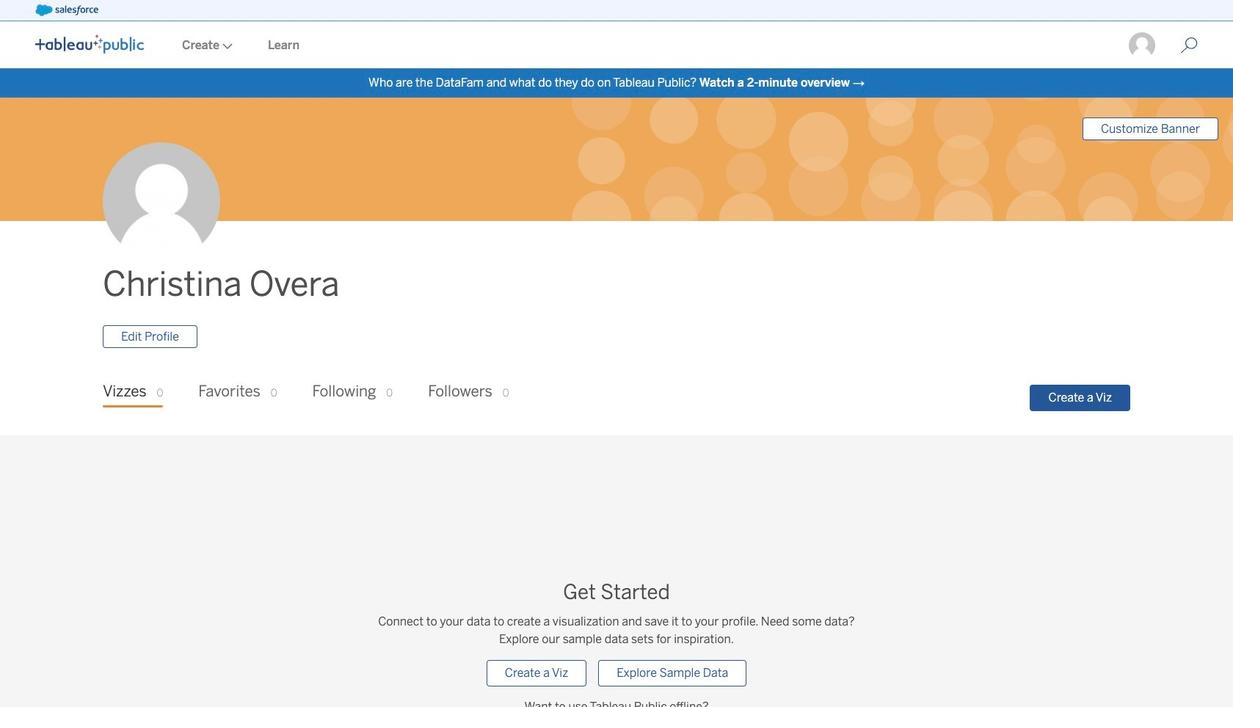 Task type: describe. For each thing, give the bounding box(es) containing it.
logo image
[[35, 35, 144, 54]]

create image
[[220, 43, 233, 49]]

christina.overa image
[[1128, 31, 1157, 60]]



Task type: vqa. For each thing, say whether or not it's contained in the screenshot.
christina.overa 'image'
yes



Task type: locate. For each thing, give the bounding box(es) containing it.
avatar image
[[103, 143, 220, 260]]

go to search image
[[1163, 37, 1216, 54]]

salesforce logo image
[[35, 4, 98, 16]]



